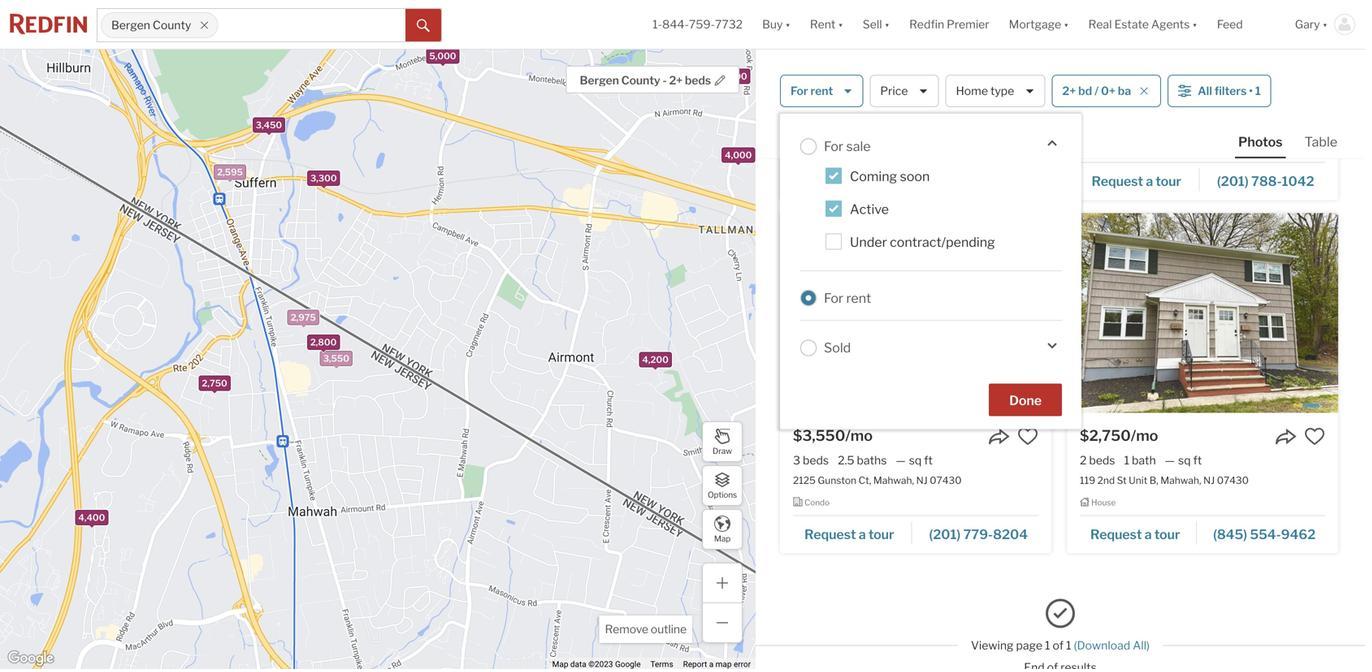 Task type: describe. For each thing, give the bounding box(es) containing it.
6,500
[[721, 71, 748, 82]]

sale
[[847, 139, 871, 154]]

1 vertical spatial 2
[[1080, 454, 1087, 468]]

favorite button image
[[1305, 426, 1326, 448]]

- inside philadelphia - sleeps 6! 2 bedrm, gym, close to major attractions philadelphia
[[855, 40, 860, 58]]

1 left of
[[1045, 639, 1051, 653]]

▾ for sell ▾
[[885, 17, 890, 31]]

home type button
[[946, 75, 1046, 107]]

all filters • 1 button
[[1168, 75, 1272, 107]]

request a tour button down mountain
[[1080, 168, 1200, 192]]

8204
[[993, 527, 1028, 543]]

house
[[1092, 498, 1116, 508]]

(201) for (201) 788-1042
[[1218, 174, 1249, 189]]

• for rentals
[[842, 131, 845, 145]]

submit search image
[[417, 19, 430, 32]]

7732
[[715, 17, 743, 31]]

bergen county - 2+ beds
[[580, 74, 711, 87]]

request down green
[[1092, 174, 1144, 189]]

favorite button checkbox for $3,550 /mo
[[1018, 426, 1039, 448]]

mortgage
[[1009, 17, 1062, 31]]

mahwah, right rd,
[[1193, 122, 1234, 133]]

a down mountain
[[1146, 174, 1154, 189]]

feed button
[[1208, 0, 1286, 49]]

favorite button checkbox for $2,750 /mo
[[1305, 426, 1326, 448]]

— sq ft down all
[[1183, 101, 1220, 114]]

mahwah, right 'b,'
[[1161, 475, 1202, 487]]

beds down 0+
[[1090, 101, 1116, 114]]

2 horizontal spatial ft
[[1211, 101, 1220, 114]]

buy
[[763, 17, 783, 31]]

type
[[991, 84, 1015, 98]]

2+ inside bergen county - 2+ beds button
[[669, 74, 683, 87]]

remove outline
[[605, 623, 687, 637]]

beds inside bergen county - 2+ beds button
[[685, 74, 711, 87]]

0 horizontal spatial 07430
[[930, 475, 962, 487]]

$3,550 /mo
[[793, 427, 873, 445]]

done button
[[989, 384, 1062, 416]]

rent ▾ button
[[801, 0, 853, 49]]

2 vertical spatial for
[[824, 290, 844, 306]]

map
[[714, 534, 731, 544]]

draw
[[713, 446, 732, 456]]

2+ bd / 0+ ba button
[[1052, 75, 1162, 107]]

2125 gunston ct, mahwah, nj 07430
[[793, 475, 962, 487]]

▾ for mortgage ▾
[[1064, 17, 1069, 31]]

ft for $2,750 /mo
[[1194, 454, 1203, 468]]

779-
[[964, 527, 993, 543]]

google image
[[4, 649, 58, 670]]

sponsored by booking.com
[[767, 109, 892, 121]]

(201) 779-8204 link
[[912, 520, 1039, 547]]

beds up 2125
[[803, 454, 829, 468]]

2nd
[[1098, 475, 1115, 487]]

county for bergen county apartments for rent
[[847, 65, 909, 87]]

estate
[[1115, 17, 1149, 31]]

(download
[[1074, 639, 1131, 653]]

— for $2,750 /mo
[[1165, 454, 1175, 468]]

home
[[956, 84, 988, 98]]

4,000
[[725, 150, 752, 161]]

rent inside dialog
[[847, 290, 872, 306]]

▾ for gary ▾
[[1323, 17, 1328, 31]]

2 horizontal spatial —
[[1183, 101, 1193, 114]]

now
[[1033, 109, 1053, 121]]

real estate agents ▾ link
[[1089, 0, 1198, 49]]

a for $3,550 /mo
[[859, 527, 866, 543]]

soon
[[900, 168, 930, 184]]

2+ inside 2+ bd / 0+ ba button
[[1063, 84, 1077, 98]]

1 horizontal spatial nj
[[1204, 475, 1215, 487]]

agents
[[1152, 17, 1190, 31]]

/
[[1095, 84, 1099, 98]]

0 vertical spatial 2.5 baths
[[1125, 101, 1174, 114]]

booking.com
[[832, 109, 892, 121]]

- inside bergen county - 2+ beds button
[[663, 74, 667, 87]]

buy ▾ button
[[763, 0, 791, 49]]

mountain
[[1131, 122, 1174, 133]]

photo of 387 green mountain rd, mahwah, nj 07430 image
[[1067, 0, 1339, 60]]

rentals
[[796, 130, 833, 144]]

coming soon
[[850, 168, 930, 184]]

(201) for (201) 779-8204
[[929, 527, 961, 543]]

bergen county apartments for rent
[[780, 65, 1089, 87]]

remove outline button
[[600, 616, 693, 644]]

of
[[1053, 639, 1064, 653]]

2 horizontal spatial nj
[[1236, 122, 1247, 133]]

1 inside button
[[1256, 84, 1261, 98]]

1 right of
[[1067, 639, 1072, 653]]

bedrm,
[[943, 40, 992, 58]]

book now link
[[996, 102, 1066, 127]]

gym,
[[995, 40, 1029, 58]]

sell ▾ button
[[863, 0, 890, 49]]

2,595
[[217, 167, 243, 178]]

price button
[[870, 75, 939, 107]]

philadelphia - sleeps 6! 2 bedrm, gym, close to major attractions philadelphia
[[767, 40, 1029, 96]]

844-
[[663, 17, 689, 31]]

$4,400 /mo
[[1080, 74, 1161, 92]]

unit
[[1129, 475, 1148, 487]]

photo of 119 2nd st unit b, mahwah, nj 07430 image
[[1067, 213, 1339, 413]]

table button
[[1302, 133, 1341, 157]]

request for $3,550 /mo
[[805, 527, 856, 543]]

6!
[[914, 40, 927, 58]]

ft for $3,550 /mo
[[924, 454, 933, 468]]

1 horizontal spatial 2.5
[[1125, 101, 1142, 114]]

all
[[1198, 84, 1213, 98]]

1-844-759-7732 link
[[653, 17, 743, 31]]

$2,750
[[1080, 427, 1131, 445]]

21 rentals • sort
[[780, 130, 877, 145]]

$3,550
[[793, 427, 846, 445]]

1 bath
[[1125, 454, 1157, 468]]

done
[[1010, 393, 1042, 409]]

request a tour button for $3,550 /mo
[[793, 521, 912, 546]]

tour for $3,550 /mo
[[869, 527, 895, 543]]

options
[[708, 490, 737, 500]]

county for bergen county - 2+ beds
[[622, 74, 661, 87]]

bergen for bergen county apartments for rent
[[780, 65, 843, 87]]

2,800
[[310, 337, 337, 348]]

tour for $2,750 /mo
[[1155, 527, 1181, 543]]

all filters • 1
[[1198, 84, 1261, 98]]

1 vertical spatial for
[[824, 139, 844, 154]]

2 horizontal spatial sq
[[1196, 101, 1209, 114]]

2,750
[[202, 379, 227, 389]]

/mo for $3,550
[[846, 427, 873, 445]]

major
[[824, 60, 864, 78]]

for rent inside dialog
[[824, 290, 872, 306]]

active
[[850, 201, 889, 217]]

redfin premier button
[[900, 0, 1000, 49]]

to
[[806, 60, 821, 78]]

• for filters
[[1250, 84, 1253, 98]]

condo
[[805, 498, 830, 508]]

119
[[1080, 475, 1096, 487]]

(201) 788-1042
[[1218, 174, 1315, 189]]

rent inside dropdown button
[[810, 17, 836, 31]]

sell ▾
[[863, 17, 890, 31]]

gary ▾
[[1296, 17, 1328, 31]]

for inside button
[[791, 84, 809, 98]]

attractions
[[867, 60, 945, 78]]

119 2nd st unit b, mahwah, nj 07430
[[1080, 475, 1249, 487]]



Task type: locate. For each thing, give the bounding box(es) containing it.
sq up 119 2nd st unit b, mahwah, nj 07430
[[1179, 454, 1191, 468]]

nj right ct,
[[917, 475, 928, 487]]

mahwah, right ct,
[[874, 475, 915, 487]]

request a tour down house
[[1091, 527, 1181, 543]]

▾ right buy
[[786, 17, 791, 31]]

0 horizontal spatial county
[[153, 18, 191, 32]]

coming
[[850, 168, 898, 184]]

— up the 2125 gunston ct, mahwah, nj 07430
[[896, 454, 906, 468]]

rent inside button
[[811, 84, 834, 98]]

2.5 up gunston
[[838, 454, 855, 468]]

1 left 'bath'
[[1125, 454, 1130, 468]]

for rent button
[[780, 75, 864, 107]]

county left remove bergen county image
[[153, 18, 191, 32]]

bergen for bergen county - 2+ beds
[[580, 74, 619, 87]]

1 philadelphia from the top
[[767, 40, 852, 58]]

rent
[[811, 84, 834, 98], [847, 290, 872, 306]]

beds left 6,500
[[685, 74, 711, 87]]

2 right 6!
[[930, 40, 940, 58]]

1 vertical spatial •
[[842, 131, 845, 145]]

0 horizontal spatial bergen
[[111, 18, 150, 32]]

(201) left 779-
[[929, 527, 961, 543]]

sq up the 2125 gunston ct, mahwah, nj 07430
[[909, 454, 922, 468]]

1 horizontal spatial favorite button checkbox
[[1305, 426, 1326, 448]]

• inside button
[[1250, 84, 1253, 98]]

- up the major
[[855, 40, 860, 58]]

3 down bd
[[1080, 101, 1088, 114]]

3 beds up 2125
[[793, 454, 829, 468]]

sponsored
[[767, 109, 816, 121]]

philadelphia down to
[[767, 80, 841, 96]]

sort
[[853, 130, 877, 144]]

feed
[[1218, 17, 1244, 31]]

a
[[1146, 174, 1154, 189], [859, 527, 866, 543], [1145, 527, 1152, 543]]

▾ inside dropdown button
[[1193, 17, 1198, 31]]

/mo up ct,
[[846, 427, 873, 445]]

2 horizontal spatial bergen
[[780, 65, 843, 87]]

for
[[1019, 65, 1044, 87]]

favorite button image
[[1018, 426, 1039, 448]]

remove
[[605, 623, 649, 637]]

for rent
[[791, 84, 834, 98], [824, 290, 872, 306]]

for rent up sold
[[824, 290, 872, 306]]

2 beds
[[1080, 454, 1116, 468]]

rd,
[[1176, 122, 1191, 133]]

▾ right agents
[[1193, 17, 1198, 31]]

0 vertical spatial (201)
[[1218, 174, 1249, 189]]

request a tour
[[1092, 174, 1182, 189], [805, 527, 895, 543], [1091, 527, 1181, 543]]

387
[[1080, 122, 1099, 133]]

/mo right ba
[[1133, 74, 1161, 92]]

0 horizontal spatial 3 beds
[[793, 454, 829, 468]]

gary
[[1296, 17, 1321, 31]]

real
[[1089, 17, 1112, 31]]

• right filters
[[1250, 84, 1253, 98]]

1 vertical spatial for rent
[[824, 290, 872, 306]]

price
[[881, 84, 908, 98]]

1042
[[1282, 174, 1315, 189]]

1 horizontal spatial 07430
[[1218, 475, 1249, 487]]

1 horizontal spatial 2
[[1080, 454, 1087, 468]]

2.5 down ba
[[1125, 101, 1142, 114]]

ct,
[[859, 475, 872, 487]]

request for $2,750 /mo
[[1091, 527, 1142, 543]]

4,200
[[643, 355, 669, 365]]

tour down 387 green mountain rd, mahwah, nj 07430
[[1156, 174, 1182, 189]]

2 inside philadelphia - sleeps 6! 2 bedrm, gym, close to major attractions philadelphia
[[930, 40, 940, 58]]

a down 'b,'
[[1145, 527, 1152, 543]]

4 ▾ from the left
[[1064, 17, 1069, 31]]

1 horizontal spatial sq
[[1179, 454, 1191, 468]]

1 vertical spatial 3 beds
[[793, 454, 829, 468]]

a down ct,
[[859, 527, 866, 543]]

request a tour for $2,750 /mo
[[1091, 527, 1181, 543]]

1 horizontal spatial •
[[1250, 84, 1253, 98]]

$4,400
[[1080, 74, 1133, 92]]

• inside "21 rentals • sort"
[[842, 131, 845, 145]]

mortgage ▾
[[1009, 17, 1069, 31]]

None search field
[[218, 9, 406, 41]]

1 ▾ from the left
[[786, 17, 791, 31]]

outline
[[651, 623, 687, 637]]

request a tour down condo
[[805, 527, 895, 543]]

▾ right mortgage
[[1064, 17, 1069, 31]]

2 philadelphia from the top
[[767, 80, 841, 96]]

ft up 119 2nd st unit b, mahwah, nj 07430
[[1194, 454, 1203, 468]]

dialog containing for sale
[[780, 114, 1082, 429]]

county inside button
[[622, 74, 661, 87]]

remove 2+ bd / 0+ ba image
[[1140, 86, 1150, 96]]

0 horizontal spatial 2
[[930, 40, 940, 58]]

0 horizontal spatial rent
[[810, 17, 836, 31]]

6 ▾ from the left
[[1323, 17, 1328, 31]]

▾ left sell
[[838, 17, 844, 31]]

-
[[855, 40, 860, 58], [663, 74, 667, 87]]

1 vertical spatial rent
[[847, 290, 872, 306]]

for rent inside button
[[791, 84, 834, 98]]

0 vertical spatial •
[[1250, 84, 1253, 98]]

0 horizontal spatial 2.5
[[838, 454, 855, 468]]

sq for $3,550 /mo
[[909, 454, 922, 468]]

1 vertical spatial 2.5 baths
[[838, 454, 887, 468]]

st
[[1117, 475, 1127, 487]]

request a tour down mountain
[[1092, 174, 1182, 189]]

nj up photos
[[1236, 122, 1247, 133]]

0 vertical spatial for rent
[[791, 84, 834, 98]]

sleeps
[[864, 40, 911, 58]]

/mo for $2,750
[[1131, 427, 1159, 445]]

0 vertical spatial 2
[[930, 40, 940, 58]]

0 horizontal spatial baths
[[857, 454, 887, 468]]

bath
[[1132, 454, 1157, 468]]

2+ bd / 0+ ba
[[1063, 84, 1132, 98]]

2 up 119
[[1080, 454, 1087, 468]]

(download all) link
[[1074, 639, 1150, 653], [1074, 639, 1150, 653]]

1 horizontal spatial (201)
[[1218, 174, 1249, 189]]

1 horizontal spatial county
[[622, 74, 661, 87]]

green
[[1101, 122, 1129, 133]]

1 vertical spatial 3
[[793, 454, 801, 468]]

0 vertical spatial baths
[[1144, 101, 1174, 114]]

0 horizontal spatial (201)
[[929, 527, 961, 543]]

2.5 baths up ct,
[[838, 454, 887, 468]]

table
[[1305, 134, 1338, 150]]

county for bergen county
[[153, 18, 191, 32]]

0 horizontal spatial favorite button checkbox
[[1018, 426, 1039, 448]]

0 horizontal spatial 2.5 baths
[[838, 454, 887, 468]]

buy ▾ button
[[753, 0, 801, 49]]

07430 up the (845)
[[1218, 475, 1249, 487]]

request a tour button down house
[[1080, 521, 1198, 546]]

▾ for rent ▾
[[838, 17, 844, 31]]

2 horizontal spatial county
[[847, 65, 909, 87]]

sq for $2,750 /mo
[[1179, 454, 1191, 468]]

1 vertical spatial 2.5
[[838, 454, 855, 468]]

county down 1-
[[622, 74, 661, 87]]

1 right filters
[[1256, 84, 1261, 98]]

0 horizontal spatial 3
[[793, 454, 801, 468]]

book now
[[1007, 109, 1053, 121]]

0 vertical spatial 3
[[1080, 101, 1088, 114]]

bergen
[[111, 18, 150, 32], [780, 65, 843, 87], [580, 74, 619, 87]]

07430 up photos
[[1250, 122, 1281, 133]]

0 horizontal spatial -
[[663, 74, 667, 87]]

1 horizontal spatial 3 beds
[[1080, 101, 1116, 114]]

gunston
[[818, 475, 857, 487]]

for
[[791, 84, 809, 98], [824, 139, 844, 154], [824, 290, 844, 306]]

philadelphia up to
[[767, 40, 852, 58]]

3 ▾ from the left
[[885, 17, 890, 31]]

request a tour button for $2,750 /mo
[[1080, 521, 1198, 546]]

beds
[[685, 74, 711, 87], [1090, 101, 1116, 114], [803, 454, 829, 468], [1090, 454, 1116, 468]]

rent up to
[[810, 17, 836, 31]]

real estate agents ▾ button
[[1079, 0, 1208, 49]]

book
[[1007, 109, 1031, 121]]

▾ right sell
[[885, 17, 890, 31]]

1 horizontal spatial ft
[[1194, 454, 1203, 468]]

1 vertical spatial philadelphia
[[767, 80, 841, 96]]

0 vertical spatial -
[[855, 40, 860, 58]]

baths up mountain
[[1144, 101, 1174, 114]]

for up sold
[[824, 290, 844, 306]]

ba
[[1118, 84, 1132, 98]]

rent up sold
[[847, 290, 872, 306]]

nj right 'b,'
[[1204, 475, 1215, 487]]

options button
[[702, 466, 743, 506]]

2 favorite button checkbox from the left
[[1305, 426, 1326, 448]]

0 horizontal spatial nj
[[917, 475, 928, 487]]

1 horizontal spatial -
[[855, 40, 860, 58]]

0 vertical spatial 3 beds
[[1080, 101, 1116, 114]]

0 horizontal spatial •
[[842, 131, 845, 145]]

07430 up (201) 779-8204 link
[[930, 475, 962, 487]]

1 vertical spatial rent
[[1048, 65, 1089, 87]]

1 favorite button checkbox from the left
[[1018, 426, 1039, 448]]

request down house
[[1091, 527, 1142, 543]]

dialog
[[780, 114, 1082, 429]]

1 horizontal spatial —
[[1165, 454, 1175, 468]]

— sq ft for $3,550 /mo
[[896, 454, 933, 468]]

1 horizontal spatial rent
[[847, 290, 872, 306]]

ft down all
[[1211, 101, 1220, 114]]

(201) left the 788-
[[1218, 174, 1249, 189]]

redfin premier
[[910, 17, 990, 31]]

bergen inside button
[[580, 74, 619, 87]]

1 horizontal spatial bergen
[[580, 74, 619, 87]]

0 vertical spatial rent
[[811, 84, 834, 98]]

2+ left bd
[[1063, 84, 1077, 98]]

1-
[[653, 17, 663, 31]]

3 up 2125
[[793, 454, 801, 468]]

(845)
[[1214, 527, 1248, 543]]

2.5 baths
[[1125, 101, 1174, 114], [838, 454, 887, 468]]

1 vertical spatial -
[[663, 74, 667, 87]]

sq down all
[[1196, 101, 1209, 114]]

$2,750 /mo
[[1080, 427, 1159, 445]]

baths
[[1144, 101, 1174, 114], [857, 454, 887, 468]]

/mo for $4,400
[[1133, 74, 1161, 92]]

1 horizontal spatial rent
[[1048, 65, 1089, 87]]

▾ right the gary
[[1323, 17, 1328, 31]]

close
[[767, 60, 803, 78]]

viewing page 1 of 1 (download all)
[[971, 639, 1150, 653]]

3,300
[[311, 173, 337, 184]]

tour down 119 2nd st unit b, mahwah, nj 07430
[[1155, 527, 1181, 543]]

0 vertical spatial for
[[791, 84, 809, 98]]

nj
[[1236, 122, 1247, 133], [917, 475, 928, 487], [1204, 475, 1215, 487]]

bergen for bergen county
[[111, 18, 150, 32]]

beds up 2nd
[[1090, 454, 1116, 468]]

1 horizontal spatial 2.5 baths
[[1125, 101, 1174, 114]]

3 beds down the 2+ bd / 0+ ba
[[1080, 101, 1116, 114]]

favorite button checkbox
[[1018, 426, 1039, 448], [1305, 426, 1326, 448]]

tour down the 2125 gunston ct, mahwah, nj 07430
[[869, 527, 895, 543]]

request a tour for $3,550 /mo
[[805, 527, 895, 543]]

ft up the 2125 gunston ct, mahwah, nj 07430
[[924, 454, 933, 468]]

0 horizontal spatial ft
[[924, 454, 933, 468]]

— sq ft up 119 2nd st unit b, mahwah, nj 07430
[[1165, 454, 1203, 468]]

/mo
[[1133, 74, 1161, 92], [846, 427, 873, 445], [1131, 427, 1159, 445]]

— sq ft up the 2125 gunston ct, mahwah, nj 07430
[[896, 454, 933, 468]]

— up 119 2nd st unit b, mahwah, nj 07430
[[1165, 454, 1175, 468]]

—
[[1183, 101, 1193, 114], [896, 454, 906, 468], [1165, 454, 1175, 468]]

2.5 baths down remove 2+ bd / 0+ ba icon
[[1125, 101, 1174, 114]]

(845) 554-9462 link
[[1198, 520, 1326, 547]]

for left sale
[[824, 139, 844, 154]]

0 vertical spatial 2.5
[[1125, 101, 1142, 114]]

1-844-759-7732
[[653, 17, 743, 31]]

remove bergen county image
[[199, 20, 209, 30]]

554-
[[1251, 527, 1282, 543]]

county down sleeps
[[847, 65, 909, 87]]

3,450
[[256, 120, 282, 131]]

▾ for buy ▾
[[786, 17, 791, 31]]

rent ▾
[[810, 17, 844, 31]]

3
[[1080, 101, 1088, 114], [793, 454, 801, 468]]

0 horizontal spatial rent
[[811, 84, 834, 98]]

0 horizontal spatial sq
[[909, 454, 922, 468]]

0 horizontal spatial 2+
[[669, 74, 683, 87]]

2+
[[669, 74, 683, 87], [1063, 84, 1077, 98]]

sell ▾ button
[[853, 0, 900, 49]]

request a tour button down condo
[[793, 521, 912, 546]]

0 vertical spatial philadelphia
[[767, 40, 852, 58]]

b,
[[1150, 475, 1159, 487]]

2125
[[793, 475, 816, 487]]

0 horizontal spatial —
[[896, 454, 906, 468]]

5 ▾ from the left
[[1193, 17, 1198, 31]]

1 vertical spatial (201)
[[929, 527, 961, 543]]

rent left /
[[1048, 65, 1089, 87]]

2 ▾ from the left
[[838, 17, 844, 31]]

— for $3,550 /mo
[[896, 454, 906, 468]]

2 horizontal spatial 07430
[[1250, 122, 1281, 133]]

4,400
[[78, 513, 105, 524]]

0+
[[1102, 84, 1116, 98]]

for rent down to
[[791, 84, 834, 98]]

for up the sponsored at the right of page
[[791, 84, 809, 98]]

- down 844-
[[663, 74, 667, 87]]

— up rd,
[[1183, 101, 1193, 114]]

/mo up 'bath'
[[1131, 427, 1159, 445]]

apartments
[[912, 65, 1016, 87]]

rent
[[810, 17, 836, 31], [1048, 65, 1089, 87]]

1 horizontal spatial 2+
[[1063, 84, 1077, 98]]

• left sale
[[842, 131, 845, 145]]

— sq ft for $2,750 /mo
[[1165, 454, 1203, 468]]

1 horizontal spatial 3
[[1080, 101, 1088, 114]]

map button
[[702, 510, 743, 550]]

2,975
[[291, 313, 316, 323]]

0 vertical spatial rent
[[810, 17, 836, 31]]

request down condo
[[805, 527, 856, 543]]

1 vertical spatial baths
[[857, 454, 887, 468]]

map region
[[0, 4, 803, 670]]

photo of 2125 gunston ct, mahwah, nj 07430 image
[[780, 213, 1052, 413]]

a for $2,750 /mo
[[1145, 527, 1152, 543]]

1 horizontal spatial baths
[[1144, 101, 1174, 114]]

rent down to
[[811, 84, 834, 98]]

2+ down 844-
[[669, 74, 683, 87]]

baths up the 2125 gunston ct, mahwah, nj 07430
[[857, 454, 887, 468]]



Task type: vqa. For each thing, say whether or not it's contained in the screenshot.
2 beds
yes



